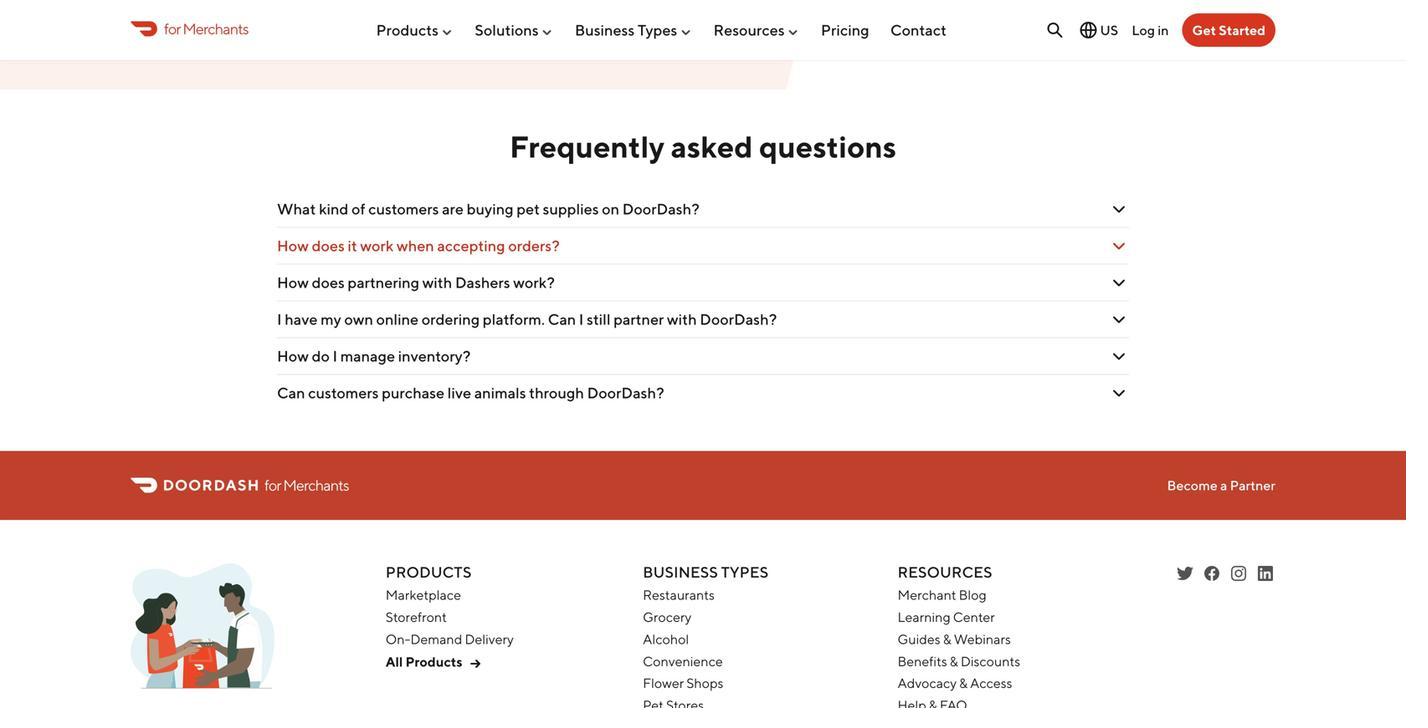 Task type: locate. For each thing, give the bounding box(es) containing it.
1 chevron down image from the top
[[1109, 199, 1129, 219]]

flower shops link
[[643, 676, 723, 692]]

does for partnering
[[312, 274, 345, 292]]

how up have
[[277, 274, 309, 292]]

chevron down image
[[1109, 273, 1129, 293], [1109, 383, 1129, 403]]

customers up when
[[368, 200, 439, 218]]

with
[[422, 274, 452, 292], [667, 310, 697, 328]]

i have my own online ordering platform. can i still partner with doordash?
[[277, 310, 777, 328]]

2 vertical spatial how
[[277, 347, 309, 365]]

with right partner
[[667, 310, 697, 328]]

resources inside resources link
[[714, 21, 785, 39]]

1 horizontal spatial merchants
[[283, 477, 349, 495]]

& down benefits & discounts link
[[959, 676, 968, 692]]

1 does from the top
[[312, 237, 345, 255]]

what kind of customers are buying pet supplies on doordash?
[[277, 200, 699, 218]]

can
[[548, 310, 576, 328], [277, 384, 305, 402]]

3 chevron down image from the top
[[1109, 310, 1129, 330]]

how for how does partnering with dashers work?
[[277, 274, 309, 292]]

1 horizontal spatial with
[[667, 310, 697, 328]]

facebook image
[[1202, 564, 1222, 584]]

does
[[312, 237, 345, 255], [312, 274, 345, 292]]

0 horizontal spatial merchants
[[183, 19, 248, 37]]

& down guides & webinars link
[[950, 654, 958, 670]]

1 horizontal spatial can
[[548, 310, 576, 328]]

products
[[376, 21, 439, 39], [386, 564, 472, 582], [406, 655, 462, 671]]

3 how from the top
[[277, 347, 309, 365]]

does left it
[[312, 237, 345, 255]]

i left have
[[277, 310, 282, 328]]

1 how from the top
[[277, 237, 309, 255]]

flower
[[643, 676, 684, 692]]

facebook link
[[1202, 564, 1222, 584]]

business
[[575, 21, 635, 39], [643, 564, 718, 582]]

contact link
[[890, 14, 947, 46]]

restaurants link
[[643, 588, 715, 603]]

can left still
[[548, 310, 576, 328]]

i
[[277, 310, 282, 328], [579, 310, 584, 328], [333, 347, 337, 365]]

1 vertical spatial customers
[[308, 384, 379, 402]]

for merchants inside for merchants link
[[164, 19, 248, 37]]

0 vertical spatial for
[[164, 19, 181, 37]]

0 vertical spatial can
[[548, 310, 576, 328]]

partnering
[[348, 274, 419, 292]]

1 vertical spatial how
[[277, 274, 309, 292]]

with up the 'ordering'
[[422, 274, 452, 292]]

business types
[[575, 21, 677, 39], [643, 564, 768, 582]]

1 vertical spatial doordash?
[[700, 310, 777, 328]]

0 vertical spatial business types
[[575, 21, 677, 39]]

does up my
[[312, 274, 345, 292]]

2 how from the top
[[277, 274, 309, 292]]

how down the what
[[277, 237, 309, 255]]

0 horizontal spatial resources
[[714, 21, 785, 39]]

0 vertical spatial customers
[[368, 200, 439, 218]]

0 horizontal spatial business
[[575, 21, 635, 39]]

0 horizontal spatial i
[[277, 310, 282, 328]]

solutions link
[[475, 14, 554, 46]]

2 chevron down image from the top
[[1109, 383, 1129, 403]]

0 horizontal spatial for
[[164, 19, 181, 37]]

instagram image
[[1229, 564, 1249, 584]]

started
[[1219, 22, 1265, 38]]

chevron down image for can customers purchase live animals through doordash?
[[1109, 383, 1129, 403]]

1 vertical spatial for merchants
[[264, 477, 349, 495]]

for merchants
[[164, 19, 248, 37], [264, 477, 349, 495]]

2 vertical spatial doordash?
[[587, 384, 664, 402]]

0 vertical spatial products
[[376, 21, 439, 39]]

1 chevron down image from the top
[[1109, 273, 1129, 293]]

1 horizontal spatial i
[[333, 347, 337, 365]]

chevron down image for orders?
[[1109, 236, 1129, 256]]

can down have
[[277, 384, 305, 402]]

0 vertical spatial merchants
[[183, 19, 248, 37]]

resources link
[[714, 14, 800, 46]]

how does it work when accepting orders?
[[277, 237, 560, 255]]

0 horizontal spatial can
[[277, 384, 305, 402]]

0 vertical spatial how
[[277, 237, 309, 255]]

advocacy
[[898, 676, 957, 692]]

1 horizontal spatial for merchants
[[264, 477, 349, 495]]

arrow right image
[[465, 654, 485, 674]]

1 vertical spatial does
[[312, 274, 345, 292]]

1 vertical spatial &
[[950, 654, 958, 670]]

merchant
[[898, 588, 956, 603]]

& down learning center link on the bottom of the page
[[943, 632, 951, 648]]

&
[[943, 632, 951, 648], [950, 654, 958, 670], [959, 676, 968, 692]]

0 vertical spatial resources
[[714, 21, 785, 39]]

log in link
[[1132, 22, 1169, 38]]

become a partner
[[1167, 478, 1276, 494]]

can customers purchase live animals through doordash?
[[277, 384, 664, 402]]

resources
[[714, 21, 785, 39], [898, 564, 992, 582]]

types
[[638, 21, 677, 39], [721, 564, 768, 582]]

frequently
[[510, 129, 665, 165]]

1 horizontal spatial business
[[643, 564, 718, 582]]

1 horizontal spatial types
[[721, 564, 768, 582]]

convenience link
[[643, 654, 723, 670]]

benefits & discounts link
[[898, 654, 1020, 670]]

what
[[277, 200, 316, 218]]

still
[[587, 310, 611, 328]]

0 horizontal spatial types
[[638, 21, 677, 39]]

access
[[970, 676, 1012, 692]]

asked
[[671, 129, 753, 165]]

dashers
[[455, 274, 510, 292]]

merchant blog link
[[898, 588, 987, 603]]

grocery link
[[643, 610, 691, 626]]

0 vertical spatial doordash?
[[622, 200, 699, 218]]

0 vertical spatial for merchants
[[164, 19, 248, 37]]

2 vertical spatial &
[[959, 676, 968, 692]]

are
[[442, 200, 464, 218]]

how does partnering with dashers work?
[[277, 274, 555, 292]]

customers down do
[[308, 384, 379, 402]]

i right do
[[333, 347, 337, 365]]

2 does from the top
[[312, 274, 345, 292]]

customers
[[368, 200, 439, 218], [308, 384, 379, 402]]

platform.
[[483, 310, 545, 328]]

doordash?
[[622, 200, 699, 218], [700, 310, 777, 328], [587, 384, 664, 402]]

1 vertical spatial resources
[[898, 564, 992, 582]]

1 vertical spatial types
[[721, 564, 768, 582]]

for merchants link
[[131, 17, 248, 40]]

0 vertical spatial with
[[422, 274, 452, 292]]

storefront link
[[386, 610, 447, 626]]

0 horizontal spatial with
[[422, 274, 452, 292]]

how left do
[[277, 347, 309, 365]]

0 vertical spatial &
[[943, 632, 951, 648]]

0 horizontal spatial for merchants
[[164, 19, 248, 37]]

2 vertical spatial products
[[406, 655, 462, 671]]

pricing
[[821, 21, 869, 39]]

1 vertical spatial chevron down image
[[1109, 383, 1129, 403]]

0 vertical spatial chevron down image
[[1109, 273, 1129, 293]]

online
[[376, 310, 419, 328]]

i left still
[[579, 310, 584, 328]]

all products
[[386, 655, 462, 671]]

chevron down image for how does partnering with dashers work?
[[1109, 273, 1129, 293]]

1 vertical spatial can
[[277, 384, 305, 402]]

for
[[164, 19, 181, 37], [264, 477, 281, 495]]

all
[[386, 655, 403, 671]]

1 horizontal spatial for
[[264, 477, 281, 495]]

on
[[602, 200, 619, 218]]

1 vertical spatial business types
[[643, 564, 768, 582]]

0 vertical spatial does
[[312, 237, 345, 255]]

chevron down image
[[1109, 199, 1129, 219], [1109, 236, 1129, 256], [1109, 310, 1129, 330], [1109, 346, 1129, 367]]

2 chevron down image from the top
[[1109, 236, 1129, 256]]

how
[[277, 237, 309, 255], [277, 274, 309, 292], [277, 347, 309, 365]]



Task type: describe. For each thing, give the bounding box(es) containing it.
do
[[312, 347, 330, 365]]

marketplace
[[386, 588, 461, 603]]

shops
[[687, 676, 723, 692]]

questions
[[759, 129, 896, 165]]

how for how does it work when accepting orders?
[[277, 237, 309, 255]]

center
[[953, 610, 995, 626]]

globe line image
[[1078, 20, 1098, 40]]

partner
[[1230, 478, 1276, 494]]

grocery
[[643, 610, 691, 626]]

convenience
[[643, 654, 723, 670]]

become a partner link
[[1167, 478, 1276, 494]]

linkedin link
[[1255, 564, 1276, 584]]

pricing link
[[821, 14, 869, 46]]

demand
[[410, 632, 462, 648]]

accepting
[[437, 237, 505, 255]]

merchant blog learning center guides & webinars benefits & discounts advocacy & access
[[898, 588, 1020, 692]]

my
[[321, 310, 341, 328]]

1 horizontal spatial resources
[[898, 564, 992, 582]]

in
[[1158, 22, 1169, 38]]

restaurants
[[643, 588, 715, 603]]

1 vertical spatial products
[[386, 564, 472, 582]]

blog
[[959, 588, 987, 603]]

marketplace link
[[386, 588, 461, 603]]

on-demand delivery link
[[386, 632, 514, 648]]

learning center link
[[898, 610, 995, 626]]

chevron down image for pet
[[1109, 199, 1129, 219]]

animals
[[474, 384, 526, 402]]

get
[[1192, 22, 1216, 38]]

guides
[[898, 632, 940, 648]]

0 vertical spatial types
[[638, 21, 677, 39]]

how do i manage inventory?
[[277, 347, 471, 365]]

1 vertical spatial for
[[264, 477, 281, 495]]

restaurants grocery alcohol convenience flower shops
[[643, 588, 723, 692]]

orders?
[[508, 237, 560, 255]]

twitter link
[[1175, 564, 1195, 584]]

1 vertical spatial with
[[667, 310, 697, 328]]

guides & webinars link
[[898, 632, 1011, 648]]

buying
[[467, 200, 514, 218]]

advocacy & access link
[[898, 676, 1012, 692]]

frequently asked questions
[[510, 129, 896, 165]]

get started
[[1192, 22, 1265, 38]]

work?
[[513, 274, 555, 292]]

benefits
[[898, 654, 947, 670]]

have
[[285, 310, 318, 328]]

alcohol
[[643, 632, 689, 648]]

2 horizontal spatial i
[[579, 310, 584, 328]]

pet
[[517, 200, 540, 218]]

inventory?
[[398, 347, 471, 365]]

4 chevron down image from the top
[[1109, 346, 1129, 367]]

kind
[[319, 200, 349, 218]]

solutions
[[475, 21, 539, 39]]

on-
[[386, 632, 410, 648]]

chevron down image for platform.
[[1109, 310, 1129, 330]]

instagram link
[[1229, 564, 1249, 584]]

of
[[352, 200, 365, 218]]

contact
[[890, 21, 947, 39]]

doordash for merchants image
[[131, 564, 275, 699]]

merchants inside for merchants link
[[183, 19, 248, 37]]

live
[[447, 384, 471, 402]]

business types link
[[575, 14, 692, 46]]

us
[[1100, 22, 1118, 38]]

products link
[[376, 14, 454, 46]]

through
[[529, 384, 584, 402]]

ordering
[[422, 310, 480, 328]]

delivery
[[465, 632, 514, 648]]

log in
[[1132, 22, 1169, 38]]

purchase
[[382, 384, 444, 402]]

manage
[[340, 347, 395, 365]]

twitter image
[[1175, 564, 1195, 584]]

0 vertical spatial business
[[575, 21, 635, 39]]

log
[[1132, 22, 1155, 38]]

get started button
[[1182, 13, 1276, 47]]

webinars
[[954, 632, 1011, 648]]

discounts
[[961, 654, 1020, 670]]

1 vertical spatial business
[[643, 564, 718, 582]]

how for how do i manage inventory?
[[277, 347, 309, 365]]

partner
[[614, 310, 664, 328]]

supplies
[[543, 200, 599, 218]]

marketplace storefront on-demand delivery
[[386, 588, 514, 648]]

learning
[[898, 610, 951, 626]]

own
[[344, 310, 373, 328]]

work
[[360, 237, 394, 255]]

1 vertical spatial merchants
[[283, 477, 349, 495]]

it
[[348, 237, 357, 255]]

linkedin image
[[1255, 564, 1276, 584]]

storefront
[[386, 610, 447, 626]]

a
[[1220, 478, 1227, 494]]

when
[[397, 237, 434, 255]]

does for it
[[312, 237, 345, 255]]



Task type: vqa. For each thing, say whether or not it's contained in the screenshot.
Chevron Down icon related to I have my own drivers. Can I still partner with DoorDash?
no



